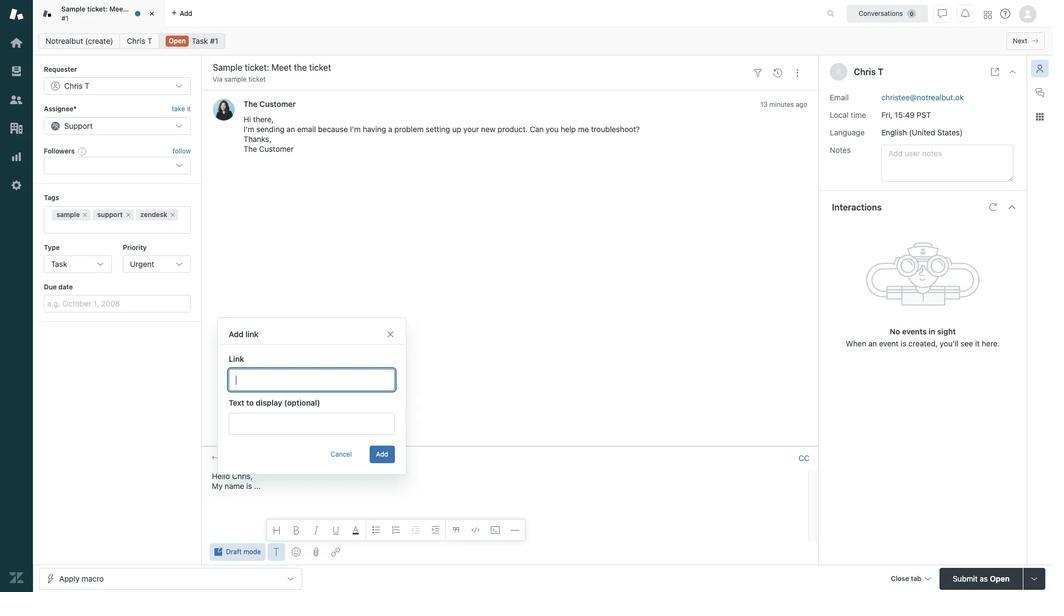 Task type: describe. For each thing, give the bounding box(es) containing it.
admin image
[[9, 178, 24, 193]]

1 the from the top
[[244, 100, 258, 109]]

close modal image
[[386, 330, 395, 339]]

meet
[[109, 5, 126, 13]]

it inside no events in sight when an event is created, you'll see it here.
[[975, 339, 980, 348]]

bulleted list (cmd shift 8) image
[[372, 526, 381, 535]]

type
[[44, 243, 60, 252]]

1 horizontal spatial t
[[337, 454, 342, 462]]

mode
[[244, 548, 261, 556]]

sample ticket: meet the ticket #1
[[61, 5, 158, 22]]

new
[[481, 125, 496, 134]]

(united
[[909, 128, 935, 137]]

organizations image
[[9, 121, 24, 135]]

chris t inside chris t link
[[127, 36, 152, 46]]

(create)
[[85, 36, 113, 46]]

sending
[[256, 125, 284, 134]]

help
[[561, 125, 576, 134]]

can
[[530, 125, 544, 134]]

problem
[[395, 125, 424, 134]]

minutes
[[769, 101, 794, 109]]

add for add link
[[229, 330, 244, 339]]

increase indent (cmd ]) image
[[431, 526, 440, 535]]

you'll
[[940, 339, 959, 348]]

the
[[127, 5, 138, 13]]

your
[[463, 125, 479, 134]]

code block (ctrl shift 6) image
[[491, 526, 500, 535]]

is inside hello chris, my name is ...
[[246, 481, 252, 491]]

get help image
[[1001, 9, 1010, 19]]

english (united states)
[[882, 128, 963, 137]]

notrealbut (create) button
[[38, 33, 120, 49]]

13 minutes ago text field
[[760, 101, 807, 109]]

sample
[[61, 5, 85, 13]]

Subject field
[[211, 61, 746, 74]]

1 horizontal spatial open
[[990, 574, 1010, 583]]

#1
[[61, 14, 69, 22]]

via sample ticket
[[213, 75, 266, 83]]

it inside take it button
[[187, 105, 191, 113]]

text to display (optional)
[[229, 398, 320, 408]]

see
[[961, 339, 973, 348]]

events
[[902, 327, 927, 336]]

2 i'm from the left
[[350, 125, 361, 134]]

to
[[246, 398, 254, 408]]

take
[[172, 105, 185, 113]]

conversations
[[859, 9, 903, 17]]

link
[[245, 330, 259, 339]]

quote (cmd shift 9) image
[[451, 526, 460, 535]]

my
[[212, 481, 223, 491]]

take it
[[172, 105, 191, 113]]

time
[[851, 110, 866, 119]]

next button
[[1006, 32, 1045, 50]]

sight
[[937, 327, 956, 336]]

add attachment image
[[311, 548, 320, 557]]

zendesk image
[[9, 571, 24, 585]]

display
[[256, 398, 282, 408]]

email
[[830, 92, 849, 102]]

date
[[58, 283, 73, 291]]

bold (cmd b) image
[[292, 526, 301, 535]]

there,
[[253, 115, 274, 124]]

view more details image
[[991, 67, 999, 76]]

customer context image
[[1036, 64, 1044, 73]]

the customer link
[[244, 100, 296, 109]]

2 vertical spatial chris t
[[319, 454, 342, 462]]

troubleshoot?
[[591, 125, 640, 134]]

hello chris, my name is ...
[[212, 472, 261, 491]]

...
[[254, 481, 261, 491]]

an inside hi there, i'm sending an email because i'm having a problem setting up your new product. can you help me troubleshoot? thanks, the customer
[[287, 125, 295, 134]]

chris,
[[232, 472, 253, 481]]

draft
[[226, 548, 242, 556]]

Due date field
[[44, 295, 191, 313]]

no
[[890, 327, 900, 336]]

format text image
[[272, 548, 281, 557]]

english
[[882, 128, 907, 137]]

1 vertical spatial chris
[[854, 67, 876, 77]]

notrealbut (create)
[[46, 36, 113, 46]]

15:49
[[895, 110, 915, 119]]

Public reply composer Draft mode text field
[[207, 470, 805, 493]]

hello
[[212, 472, 230, 481]]

1 horizontal spatial close image
[[1008, 67, 1017, 76]]

the inside hi there, i'm sending an email because i'm having a problem setting up your new product. can you help me troubleshoot? thanks, the customer
[[244, 144, 257, 154]]

Text to display (optional) field
[[229, 413, 395, 435]]

cancel button
[[324, 446, 358, 464]]

because
[[318, 125, 348, 134]]

add link
[[229, 330, 259, 339]]

event
[[879, 339, 899, 348]]

setting
[[426, 125, 450, 134]]

cancel
[[331, 450, 352, 459]]

2 horizontal spatial t
[[878, 67, 884, 77]]

conversations button
[[847, 5, 928, 22]]

1 horizontal spatial chris
[[319, 454, 336, 462]]

0 vertical spatial customer
[[260, 100, 296, 109]]

thanks,
[[244, 135, 271, 144]]

local time
[[830, 110, 866, 119]]

up
[[452, 125, 461, 134]]

pst
[[917, 110, 931, 119]]

next
[[1013, 37, 1027, 45]]

states)
[[937, 128, 963, 137]]



Task type: vqa. For each thing, say whether or not it's contained in the screenshot.
Open 'link'
yes



Task type: locate. For each thing, give the bounding box(es) containing it.
0 vertical spatial the
[[244, 100, 258, 109]]

edit user image
[[346, 455, 354, 462]]

2 vertical spatial t
[[337, 454, 342, 462]]

in
[[929, 327, 935, 336]]

submit as open
[[953, 574, 1010, 583]]

get started image
[[9, 36, 24, 50]]

add left link
[[229, 330, 244, 339]]

13
[[760, 101, 768, 109]]

notes
[[830, 145, 851, 154]]

draft mode
[[226, 548, 261, 556]]

1 horizontal spatial add
[[376, 450, 388, 459]]

link
[[229, 354, 244, 364]]

0 horizontal spatial is
[[246, 481, 252, 491]]

chris down the
[[127, 36, 145, 46]]

0 horizontal spatial add
[[229, 330, 244, 339]]

secondary element
[[33, 30, 1053, 52]]

i'm left having
[[350, 125, 361, 134]]

task
[[51, 259, 67, 269]]

local
[[830, 110, 849, 119]]

numbered list (cmd shift 7) image
[[392, 526, 400, 535]]

0 horizontal spatial open
[[169, 37, 186, 45]]

zendesk products image
[[984, 11, 992, 18]]

draft mode button
[[210, 544, 265, 561]]

fri,
[[882, 110, 893, 119]]

t left open link
[[147, 36, 152, 46]]

close image right view more details image
[[1008, 67, 1017, 76]]

2 the from the top
[[244, 144, 257, 154]]

interactions
[[832, 202, 882, 212]]

chris t right user image
[[854, 67, 884, 77]]

horizontal rule (cmd shift l) image
[[511, 526, 519, 535]]

customer down sending
[[259, 144, 294, 154]]

an left email
[[287, 125, 295, 134]]

1 horizontal spatial an
[[869, 339, 877, 348]]

0 vertical spatial is
[[901, 339, 907, 348]]

christee@notrealbut.ok
[[882, 92, 964, 102]]

1 vertical spatial customer
[[259, 144, 294, 154]]

1 vertical spatial ticket
[[248, 75, 266, 83]]

1 vertical spatial is
[[246, 481, 252, 491]]

1 horizontal spatial chris t
[[319, 454, 342, 462]]

product.
[[498, 125, 528, 134]]

ticket inside sample ticket: meet the ticket #1
[[140, 5, 158, 13]]

customer up there,
[[260, 100, 296, 109]]

1 vertical spatial close image
[[1008, 67, 1017, 76]]

follow button
[[173, 146, 191, 156]]

an inside no events in sight when an event is created, you'll see it here.
[[869, 339, 877, 348]]

language
[[830, 128, 865, 137]]

ticket right the
[[140, 5, 158, 13]]

t right user image
[[878, 67, 884, 77]]

chris t link
[[120, 33, 159, 49]]

created,
[[909, 339, 938, 348]]

0 vertical spatial chris t
[[127, 36, 152, 46]]

chris t down the
[[127, 36, 152, 46]]

0 vertical spatial open
[[169, 37, 186, 45]]

0 vertical spatial it
[[187, 105, 191, 113]]

hi there, i'm sending an email because i'm having a problem setting up your new product. can you help me troubleshoot? thanks, the customer
[[244, 115, 640, 154]]

tab
[[33, 0, 165, 27]]

customer
[[260, 100, 296, 109], [259, 144, 294, 154]]

when
[[846, 339, 866, 348]]

sample
[[224, 75, 247, 83]]

it right take
[[187, 105, 191, 113]]

insert emojis image
[[292, 548, 300, 557]]

having
[[363, 125, 386, 134]]

via
[[213, 75, 223, 83]]

cc
[[799, 453, 810, 463]]

customers image
[[9, 93, 24, 107]]

chris inside "secondary" element
[[127, 36, 145, 46]]

follow
[[173, 147, 191, 155]]

task button
[[44, 256, 112, 273]]

1 vertical spatial add
[[376, 450, 388, 459]]

notrealbut
[[46, 36, 83, 46]]

close image
[[146, 8, 157, 19], [1008, 67, 1017, 76]]

you
[[546, 125, 559, 134]]

me
[[578, 125, 589, 134]]

add link (cmd k) image
[[331, 548, 340, 557]]

open right chris t link
[[169, 37, 186, 45]]

2 horizontal spatial chris t
[[854, 67, 884, 77]]

add right edit user image
[[376, 450, 388, 459]]

decrease indent (cmd [) image
[[411, 526, 420, 535]]

urgent
[[130, 259, 154, 269]]

is left ...
[[246, 481, 252, 491]]

hi
[[244, 115, 251, 124]]

0 vertical spatial ticket
[[140, 5, 158, 13]]

open link
[[159, 33, 225, 49]]

Link field
[[229, 369, 395, 391]]

2 vertical spatial chris
[[319, 454, 336, 462]]

t inside "secondary" element
[[147, 36, 152, 46]]

underline (cmd u) image
[[332, 526, 340, 535]]

0 horizontal spatial chris
[[127, 36, 145, 46]]

0 horizontal spatial t
[[147, 36, 152, 46]]

add button
[[369, 446, 395, 464]]

italic (cmd i) image
[[312, 526, 321, 535]]

open right as
[[990, 574, 1010, 583]]

avatar image
[[213, 99, 235, 121]]

user image
[[835, 69, 842, 75]]

code span (ctrl shift 5) image
[[471, 526, 480, 535]]

0 vertical spatial close image
[[146, 8, 157, 19]]

views image
[[9, 64, 24, 78]]

no events in sight when an event is created, you'll see it here.
[[846, 327, 1000, 348]]

(optional)
[[284, 398, 320, 408]]

1 horizontal spatial ticket
[[248, 75, 266, 83]]

it
[[187, 105, 191, 113], [975, 339, 980, 348]]

close image right the
[[146, 8, 157, 19]]

add for add
[[376, 450, 388, 459]]

due
[[44, 283, 57, 291]]

text
[[229, 398, 244, 408]]

the up hi
[[244, 100, 258, 109]]

tabs tab list
[[33, 0, 816, 27]]

0 vertical spatial t
[[147, 36, 152, 46]]

t left edit user image
[[337, 454, 342, 462]]

name
[[225, 481, 244, 491]]

1 horizontal spatial i'm
[[350, 125, 361, 134]]

close image inside the tabs tab list
[[146, 8, 157, 19]]

is
[[901, 339, 907, 348], [246, 481, 252, 491]]

priority
[[123, 243, 147, 252]]

ticket:
[[87, 5, 108, 13]]

the down "thanks,"
[[244, 144, 257, 154]]

is inside no events in sight when an event is created, you'll see it here.
[[901, 339, 907, 348]]

1 horizontal spatial is
[[901, 339, 907, 348]]

0 vertical spatial add
[[229, 330, 244, 339]]

open inside "secondary" element
[[169, 37, 186, 45]]

it right see
[[975, 339, 980, 348]]

events image
[[773, 68, 782, 77]]

is right event
[[901, 339, 907, 348]]

ticket
[[140, 5, 158, 13], [248, 75, 266, 83]]

an
[[287, 125, 295, 134], [869, 339, 877, 348]]

chris right user image
[[854, 67, 876, 77]]

i'm down hi
[[244, 125, 254, 134]]

apps image
[[1036, 112, 1044, 121]]

a
[[388, 125, 392, 134]]

1 vertical spatial it
[[975, 339, 980, 348]]

0 horizontal spatial it
[[187, 105, 191, 113]]

add inside button
[[376, 450, 388, 459]]

chris left edit user image
[[319, 454, 336, 462]]

an left event
[[869, 339, 877, 348]]

0 vertical spatial chris
[[127, 36, 145, 46]]

1 vertical spatial t
[[878, 67, 884, 77]]

zendesk support image
[[9, 7, 24, 21]]

0 vertical spatial an
[[287, 125, 295, 134]]

0 horizontal spatial i'm
[[244, 125, 254, 134]]

chris
[[127, 36, 145, 46], [854, 67, 876, 77], [319, 454, 336, 462]]

0 horizontal spatial ticket
[[140, 5, 158, 13]]

cc button
[[799, 453, 810, 463]]

reporting image
[[9, 150, 24, 164]]

13 minutes ago
[[760, 101, 807, 109]]

1 vertical spatial the
[[244, 144, 257, 154]]

email
[[297, 125, 316, 134]]

chris t
[[127, 36, 152, 46], [854, 67, 884, 77], [319, 454, 342, 462]]

tab containing sample ticket: meet the ticket
[[33, 0, 165, 27]]

ago
[[796, 101, 807, 109]]

add link dialog
[[217, 318, 406, 475]]

0 horizontal spatial chris t
[[127, 36, 152, 46]]

urgent button
[[123, 256, 191, 273]]

here.
[[982, 339, 1000, 348]]

fri, 15:49 pst
[[882, 110, 931, 119]]

Add user notes text field
[[882, 145, 1014, 182]]

as
[[980, 574, 988, 583]]

0 horizontal spatial close image
[[146, 8, 157, 19]]

add
[[229, 330, 244, 339], [376, 450, 388, 459]]

the customer
[[244, 100, 296, 109]]

1 vertical spatial an
[[869, 339, 877, 348]]

0 horizontal spatial an
[[287, 125, 295, 134]]

1 i'm from the left
[[244, 125, 254, 134]]

1 vertical spatial open
[[990, 574, 1010, 583]]

1 vertical spatial chris t
[[854, 67, 884, 77]]

customer inside hi there, i'm sending an email because i'm having a problem setting up your new product. can you help me troubleshoot? thanks, the customer
[[259, 144, 294, 154]]

user image
[[836, 69, 841, 75]]

2 horizontal spatial chris
[[854, 67, 876, 77]]

chris t left edit user image
[[319, 454, 342, 462]]

1 horizontal spatial it
[[975, 339, 980, 348]]

take it button
[[172, 104, 191, 115]]

main element
[[0, 0, 33, 592]]

ticket right the sample
[[248, 75, 266, 83]]



